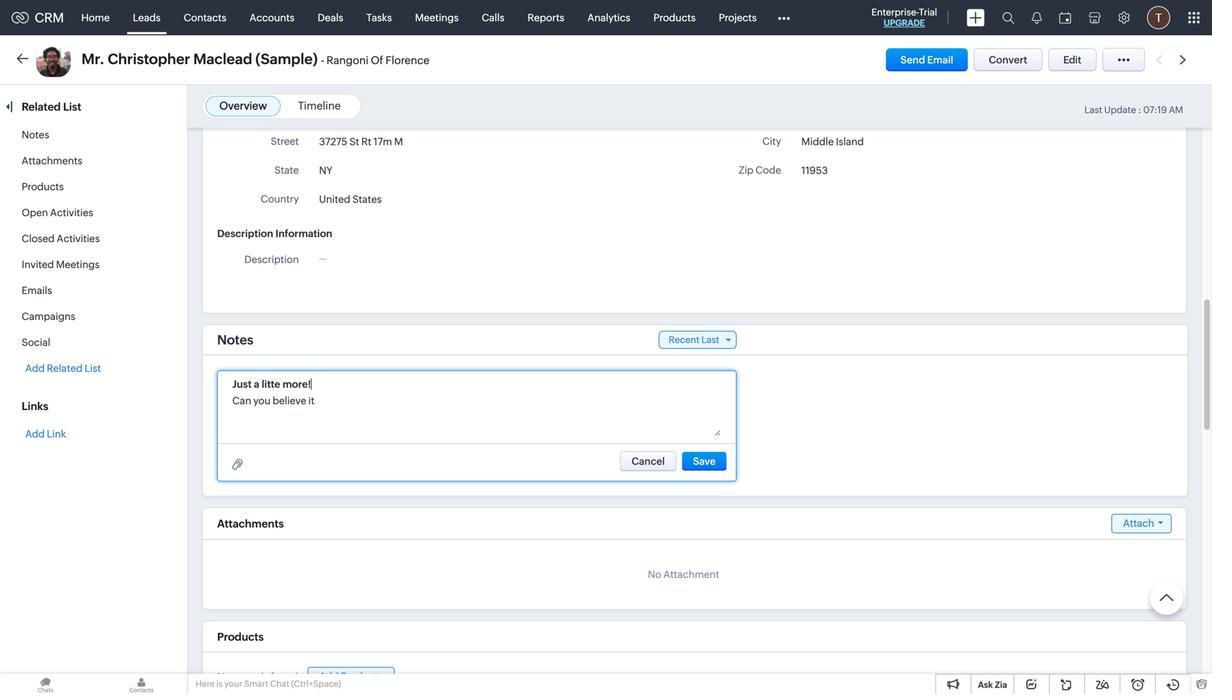 Task type: describe. For each thing, give the bounding box(es) containing it.
add related list
[[25, 363, 101, 375]]

overview link
[[219, 100, 267, 112]]

information
[[276, 228, 332, 240]]

states
[[353, 194, 382, 205]]

signals image
[[1032, 12, 1042, 24]]

mr.
[[82, 51, 104, 67]]

crm
[[35, 10, 64, 25]]

can you believe it
[[232, 396, 315, 408]]

open activities link
[[22, 207, 93, 219]]

of
[[371, 54, 383, 67]]

timeline
[[298, 100, 341, 112]]

street
[[271, 136, 299, 147]]

tasks link
[[355, 0, 404, 35]]

profile image
[[1147, 6, 1170, 29]]

closed
[[22, 233, 55, 245]]

leads
[[133, 12, 161, 23]]

17m
[[373, 136, 392, 148]]

attachments link
[[22, 155, 82, 167]]

accounts link
[[238, 0, 306, 35]]

activities for open activities
[[50, 207, 93, 219]]

previous record image
[[1156, 55, 1163, 65]]

notes link
[[22, 129, 49, 141]]

email
[[927, 54, 954, 66]]

no for no attachment
[[648, 569, 662, 581]]

create menu element
[[958, 0, 994, 35]]

ask zia
[[978, 681, 1007, 691]]

1 vertical spatial attachments
[[217, 518, 284, 531]]

send
[[901, 54, 925, 66]]

united
[[319, 194, 350, 205]]

:
[[1138, 105, 1142, 115]]

tasks
[[367, 12, 392, 23]]

deals
[[318, 12, 343, 23]]

emails
[[22, 285, 52, 297]]

calls
[[482, 12, 505, 23]]

can
[[232, 396, 251, 408]]

your
[[224, 680, 242, 690]]

add for add link
[[25, 429, 45, 440]]

attach
[[1123, 518, 1155, 530]]

reports
[[528, 12, 564, 23]]

st
[[349, 136, 359, 148]]

analytics
[[588, 12, 631, 23]]

create menu image
[[967, 9, 985, 26]]

campaigns
[[22, 311, 75, 323]]

add products
[[319, 671, 383, 683]]

it
[[308, 396, 315, 408]]

closed activities link
[[22, 233, 100, 245]]

-
[[321, 54, 324, 67]]

enterprise-
[[872, 7, 919, 18]]

logo image
[[12, 12, 29, 23]]

activities for closed activities
[[57, 233, 100, 245]]

island
[[836, 136, 864, 148]]

37275
[[319, 136, 347, 148]]

contacts image
[[96, 675, 187, 695]]

christopher
[[108, 51, 190, 67]]

believe
[[273, 396, 306, 408]]

invited meetings
[[22, 259, 100, 271]]

emails link
[[22, 285, 52, 297]]

social
[[22, 337, 50, 349]]

edit
[[1064, 54, 1082, 66]]

attach link
[[1112, 515, 1172, 534]]

m
[[394, 136, 403, 148]]

country
[[261, 193, 299, 205]]

add for add products
[[319, 671, 339, 683]]

leads link
[[121, 0, 172, 35]]

recent last
[[669, 335, 719, 346]]

no for no records found
[[217, 672, 231, 683]]

zia
[[995, 681, 1007, 691]]

florence
[[386, 54, 430, 67]]

invited meetings link
[[22, 259, 100, 271]]

attachment
[[664, 569, 720, 581]]

description for description information
[[217, 228, 273, 240]]

mr. christopher maclead (sample) - rangoni of florence
[[82, 51, 430, 67]]

accounts
[[250, 12, 295, 23]]

middle
[[802, 136, 834, 148]]

rt
[[361, 136, 371, 148]]

social link
[[22, 337, 50, 349]]

meetings link
[[404, 0, 470, 35]]

search element
[[994, 0, 1023, 35]]

0 horizontal spatial products link
[[22, 181, 64, 193]]

am
[[1169, 105, 1183, 115]]

is
[[216, 680, 223, 690]]

calls link
[[470, 0, 516, 35]]

signals element
[[1023, 0, 1051, 35]]

records
[[233, 672, 268, 683]]



Task type: vqa. For each thing, say whether or not it's contained in the screenshot.
the rightmost and
no



Task type: locate. For each thing, give the bounding box(es) containing it.
no attachment
[[648, 569, 720, 581]]

(sample)
[[255, 51, 318, 67]]

add right found
[[319, 671, 339, 683]]

07:19
[[1143, 105, 1167, 115]]

last left 'update'
[[1085, 105, 1103, 115]]

home link
[[70, 0, 121, 35]]

convert
[[989, 54, 1028, 66]]

smart
[[244, 680, 268, 690]]

invited
[[22, 259, 54, 271]]

closed activities
[[22, 233, 100, 245]]

products link up open
[[22, 181, 64, 193]]

enterprise-trial upgrade
[[872, 7, 937, 28]]

add products link
[[308, 668, 395, 687]]

0 vertical spatial add
[[25, 363, 45, 375]]

united states
[[319, 194, 382, 205]]

upgrade
[[884, 18, 925, 28]]

1 vertical spatial description
[[244, 254, 299, 266]]

list
[[63, 101, 81, 113], [85, 363, 101, 375]]

add
[[25, 363, 45, 375], [25, 429, 45, 440], [319, 671, 339, 683]]

0 horizontal spatial no
[[217, 672, 231, 683]]

1 vertical spatial add
[[25, 429, 45, 440]]

0 vertical spatial related
[[22, 101, 61, 113]]

overview
[[219, 100, 267, 112]]

0 horizontal spatial meetings
[[56, 259, 100, 271]]

contacts link
[[172, 0, 238, 35]]

1 horizontal spatial list
[[85, 363, 101, 375]]

0 vertical spatial products link
[[642, 0, 707, 35]]

profile element
[[1139, 0, 1179, 35]]

1 vertical spatial list
[[85, 363, 101, 375]]

no records found
[[217, 672, 299, 683]]

middle island
[[802, 136, 864, 148]]

37275 st rt 17m m
[[319, 136, 403, 148]]

activities
[[50, 207, 93, 219], [57, 233, 100, 245]]

1 horizontal spatial no
[[648, 569, 662, 581]]

1 vertical spatial products link
[[22, 181, 64, 193]]

state
[[274, 165, 299, 176]]

description for description
[[244, 254, 299, 266]]

meetings up florence
[[415, 12, 459, 23]]

2 vertical spatial add
[[319, 671, 339, 683]]

related down social link
[[47, 363, 83, 375]]

0 horizontal spatial last
[[702, 335, 719, 346]]

0 vertical spatial no
[[648, 569, 662, 581]]

0 vertical spatial attachments
[[22, 155, 82, 167]]

found
[[270, 672, 299, 683]]

description down country
[[217, 228, 273, 240]]

1 vertical spatial no
[[217, 672, 231, 683]]

notes up attachments "link"
[[22, 129, 49, 141]]

products link left projects
[[642, 0, 707, 35]]

0 horizontal spatial notes
[[22, 129, 49, 141]]

meetings
[[415, 12, 459, 23], [56, 259, 100, 271]]

Add a title... text field
[[232, 377, 341, 392]]

reports link
[[516, 0, 576, 35]]

link
[[47, 429, 66, 440]]

add link
[[25, 429, 66, 440]]

zip code
[[739, 165, 781, 176]]

convert button
[[974, 48, 1043, 71]]

projects
[[719, 12, 757, 23]]

related
[[22, 101, 61, 113], [47, 363, 83, 375]]

no right here
[[217, 672, 231, 683]]

description
[[217, 228, 273, 240], [244, 254, 299, 266]]

11953
[[802, 165, 828, 176]]

send email
[[901, 54, 954, 66]]

add for add related list
[[25, 363, 45, 375]]

last right recent
[[702, 335, 719, 346]]

None button
[[620, 452, 677, 472], [682, 452, 727, 471], [620, 452, 677, 472], [682, 452, 727, 471]]

0 vertical spatial last
[[1085, 105, 1103, 115]]

activities up invited meetings at the left of the page
[[57, 233, 100, 245]]

0 horizontal spatial attachments
[[22, 155, 82, 167]]

1 vertical spatial related
[[47, 363, 83, 375]]

0 vertical spatial activities
[[50, 207, 93, 219]]

ask
[[978, 681, 993, 691]]

1 horizontal spatial meetings
[[415, 12, 459, 23]]

meetings down closed activities
[[56, 259, 100, 271]]

crm link
[[12, 10, 64, 25]]

campaigns link
[[22, 311, 75, 323]]

1 vertical spatial meetings
[[56, 259, 100, 271]]

you
[[253, 396, 271, 408]]

search image
[[1002, 12, 1015, 24]]

related list
[[22, 101, 84, 113]]

contacts
[[184, 12, 226, 23]]

last
[[1085, 105, 1103, 115], [702, 335, 719, 346]]

activities up closed activities
[[50, 207, 93, 219]]

links
[[22, 401, 48, 413]]

Add a note text field
[[232, 393, 721, 437]]

1 vertical spatial notes
[[217, 333, 254, 348]]

maclead
[[193, 51, 252, 67]]

0 vertical spatial list
[[63, 101, 81, 113]]

0 vertical spatial meetings
[[415, 12, 459, 23]]

edit button
[[1048, 48, 1097, 71]]

0 vertical spatial notes
[[22, 129, 49, 141]]

chats image
[[0, 675, 91, 695]]

deals link
[[306, 0, 355, 35]]

city
[[763, 136, 781, 147]]

1 vertical spatial activities
[[57, 233, 100, 245]]

1 horizontal spatial products link
[[642, 0, 707, 35]]

products
[[654, 12, 696, 23], [22, 181, 64, 193], [217, 631, 264, 644], [341, 671, 383, 683]]

description information
[[217, 228, 332, 240]]

Other Modules field
[[768, 6, 799, 29]]

home
[[81, 12, 110, 23]]

analytics link
[[576, 0, 642, 35]]

add down social
[[25, 363, 45, 375]]

related up notes link
[[22, 101, 61, 113]]

update
[[1104, 105, 1137, 115]]

0 vertical spatial description
[[217, 228, 273, 240]]

no
[[648, 569, 662, 581], [217, 672, 231, 683]]

notes up "can"
[[217, 333, 254, 348]]

last update : 07:19 am
[[1085, 105, 1183, 115]]

no left attachment
[[648, 569, 662, 581]]

timeline link
[[298, 100, 341, 112]]

calendar image
[[1059, 12, 1072, 23]]

zip
[[739, 165, 754, 176]]

1 vertical spatial last
[[702, 335, 719, 346]]

1 horizontal spatial notes
[[217, 333, 254, 348]]

next record image
[[1180, 55, 1189, 65]]

recent
[[669, 335, 700, 346]]

open
[[22, 207, 48, 219]]

chat
[[270, 680, 289, 690]]

0 horizontal spatial list
[[63, 101, 81, 113]]

code
[[756, 165, 781, 176]]

send email button
[[886, 48, 968, 71]]

description down description information
[[244, 254, 299, 266]]

add left link
[[25, 429, 45, 440]]

here
[[196, 680, 215, 690]]

1 horizontal spatial last
[[1085, 105, 1103, 115]]

1 horizontal spatial attachments
[[217, 518, 284, 531]]



